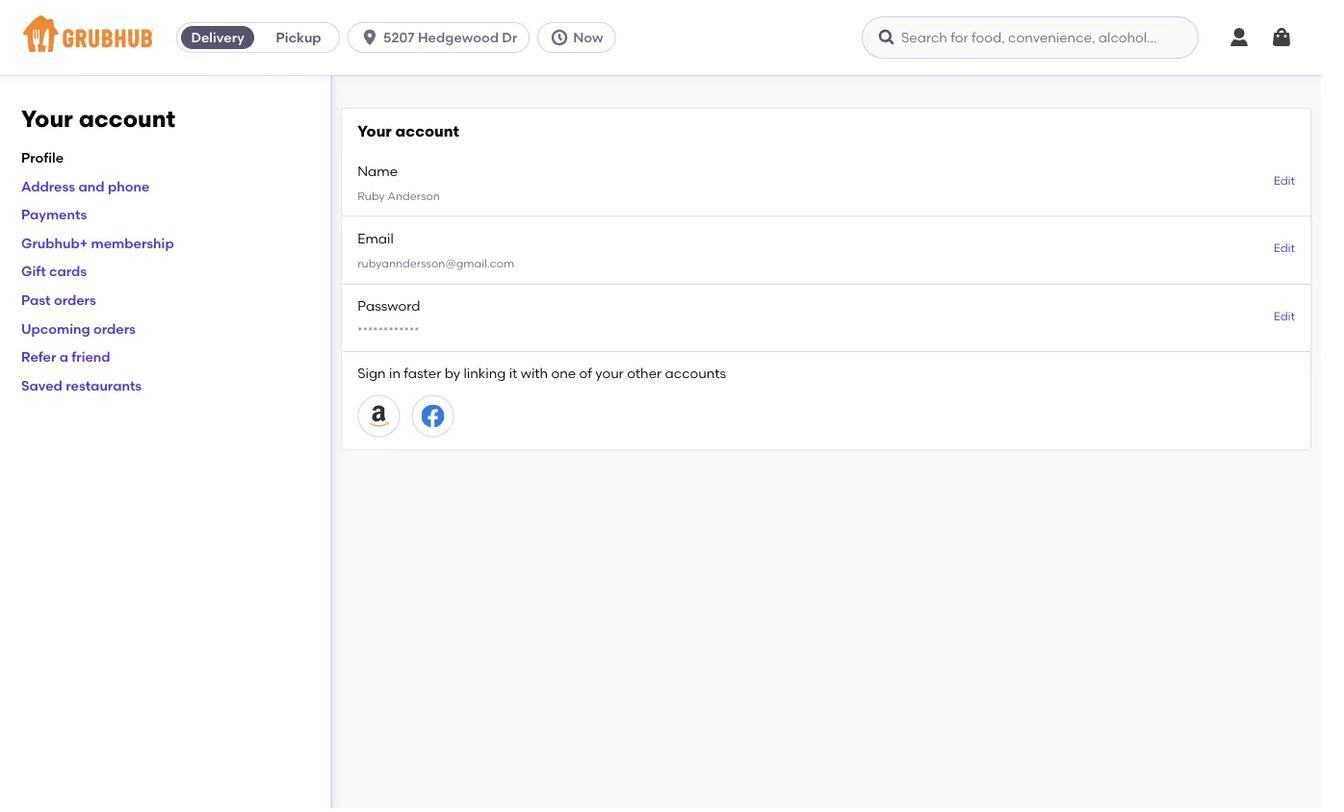Task type: locate. For each thing, give the bounding box(es) containing it.
svg image inside 5207 hedgewood dr button
[[360, 28, 379, 47]]

0 vertical spatial edit button
[[1274, 173, 1295, 190]]

sign
[[357, 366, 386, 382]]

your account up 'name'
[[357, 122, 459, 141]]

ruby
[[357, 190, 385, 203]]

svg image
[[1270, 26, 1293, 49], [550, 28, 569, 47]]

account up 'name'
[[395, 122, 459, 141]]

orders up friend
[[93, 320, 136, 337]]

0 horizontal spatial account
[[79, 105, 175, 133]]

orders for past orders
[[54, 292, 96, 308]]

svg image inside now button
[[550, 28, 569, 47]]

1 horizontal spatial account
[[395, 122, 459, 141]]

address
[[21, 178, 75, 194]]

1 vertical spatial orders
[[93, 320, 136, 337]]

your account form
[[342, 109, 1311, 449]]

orders for upcoming orders
[[93, 320, 136, 337]]

your up profile link
[[21, 105, 73, 133]]

0 horizontal spatial svg image
[[360, 28, 379, 47]]

your account up and
[[21, 105, 175, 133]]

1 horizontal spatial your account
[[357, 122, 459, 141]]

2 edit button from the top
[[1274, 240, 1295, 257]]

account
[[79, 105, 175, 133], [395, 122, 459, 141]]

3 edit button from the top
[[1274, 308, 1295, 325]]

saved
[[21, 377, 62, 394]]

0 vertical spatial orders
[[54, 292, 96, 308]]

1 vertical spatial edit
[[1274, 241, 1295, 255]]

svg image
[[1228, 26, 1251, 49], [360, 28, 379, 47], [877, 28, 896, 47]]

1 horizontal spatial svg image
[[877, 28, 896, 47]]

edit
[[1274, 174, 1295, 188], [1274, 241, 1295, 255], [1274, 309, 1295, 323]]

cards
[[49, 263, 87, 280]]

friend
[[72, 349, 110, 365]]

other
[[627, 366, 662, 382]]

edit button for email
[[1274, 240, 1295, 257]]

gift cards
[[21, 263, 87, 280]]

phone
[[108, 178, 150, 194]]

saved restaurants link
[[21, 377, 142, 394]]

your inside form
[[357, 122, 392, 141]]

a
[[59, 349, 68, 365]]

orders
[[54, 292, 96, 308], [93, 320, 136, 337]]

0 vertical spatial edit
[[1274, 174, 1295, 188]]

orders up the upcoming orders
[[54, 292, 96, 308]]

login with facebook image
[[421, 405, 444, 428]]

2 vertical spatial edit button
[[1274, 308, 1295, 325]]

1 edit button from the top
[[1274, 173, 1295, 190]]

of
[[579, 366, 592, 382]]

grubhub+ membership
[[21, 235, 174, 251]]

address and phone link
[[21, 178, 150, 194]]

your
[[21, 105, 73, 133], [357, 122, 392, 141]]

your up 'name'
[[357, 122, 392, 141]]

payments link
[[21, 206, 87, 223]]

by
[[445, 366, 460, 382]]

2 vertical spatial edit
[[1274, 309, 1295, 323]]

5207 hedgewood dr button
[[348, 22, 537, 53]]

pickup
[[276, 29, 321, 46]]

2 horizontal spatial svg image
[[1228, 26, 1251, 49]]

1 horizontal spatial svg image
[[1270, 26, 1293, 49]]

1 horizontal spatial your
[[357, 122, 392, 141]]

1 edit from the top
[[1274, 174, 1295, 188]]

grubhub+
[[21, 235, 88, 251]]

edit button
[[1274, 173, 1295, 190], [1274, 240, 1295, 257], [1274, 308, 1295, 325]]

upcoming orders link
[[21, 320, 136, 337]]

linking
[[464, 366, 506, 382]]

grubhub+ membership link
[[21, 235, 174, 251]]

3 edit from the top
[[1274, 309, 1295, 323]]

profile
[[21, 149, 64, 166]]

1 vertical spatial edit button
[[1274, 240, 1295, 257]]

and
[[78, 178, 105, 194]]

account up phone on the top of the page
[[79, 105, 175, 133]]

it
[[509, 366, 517, 382]]

upcoming
[[21, 320, 90, 337]]

delivery
[[191, 29, 244, 46]]

address and phone
[[21, 178, 150, 194]]

5207
[[383, 29, 415, 46]]

0 horizontal spatial svg image
[[550, 28, 569, 47]]

now button
[[537, 22, 623, 53]]

2 edit from the top
[[1274, 241, 1295, 255]]

0 horizontal spatial your account
[[21, 105, 175, 133]]

your account
[[21, 105, 175, 133], [357, 122, 459, 141]]

now
[[573, 29, 603, 46]]

anderson
[[388, 190, 440, 203]]

profile link
[[21, 149, 64, 166]]

dr
[[502, 29, 517, 46]]



Task type: vqa. For each thing, say whether or not it's contained in the screenshot.
the rightmost account
yes



Task type: describe. For each thing, give the bounding box(es) containing it.
payments
[[21, 206, 87, 223]]

edit for email
[[1274, 241, 1295, 255]]

password
[[357, 298, 420, 314]]

upcoming orders
[[21, 320, 136, 337]]

name
[[357, 163, 398, 179]]

restaurants
[[66, 377, 142, 394]]

with
[[521, 366, 548, 382]]

in
[[389, 366, 401, 382]]

Search for food, convenience, alcohol... search field
[[862, 16, 1199, 59]]

************
[[357, 325, 419, 338]]

membership
[[91, 235, 174, 251]]

edit button for password
[[1274, 308, 1295, 325]]

0 horizontal spatial your
[[21, 105, 73, 133]]

rubyanndersson@gmail.com
[[357, 257, 514, 271]]

edit button for name
[[1274, 173, 1295, 190]]

faster
[[404, 366, 441, 382]]

edit for password
[[1274, 309, 1295, 323]]

accounts
[[665, 366, 726, 382]]

5207 hedgewood dr
[[383, 29, 517, 46]]

pickup button
[[258, 22, 339, 53]]

login with amazon image
[[367, 405, 390, 428]]

hedgewood
[[418, 29, 499, 46]]

past
[[21, 292, 51, 308]]

refer a friend
[[21, 349, 110, 365]]

gift cards link
[[21, 263, 87, 280]]

delivery button
[[177, 22, 258, 53]]

email
[[357, 230, 394, 247]]

one
[[551, 366, 576, 382]]

account inside form
[[395, 122, 459, 141]]

refer a friend link
[[21, 349, 110, 365]]

refer
[[21, 349, 56, 365]]

edit for name
[[1274, 174, 1295, 188]]

your
[[595, 366, 624, 382]]

your account inside form
[[357, 122, 459, 141]]

saved restaurants
[[21, 377, 142, 394]]

past orders
[[21, 292, 96, 308]]

gift
[[21, 263, 46, 280]]

main navigation navigation
[[0, 0, 1322, 75]]

past orders link
[[21, 292, 96, 308]]

ruby anderson
[[357, 190, 440, 203]]

sign in faster by linking it with one of your other accounts
[[357, 366, 726, 382]]



